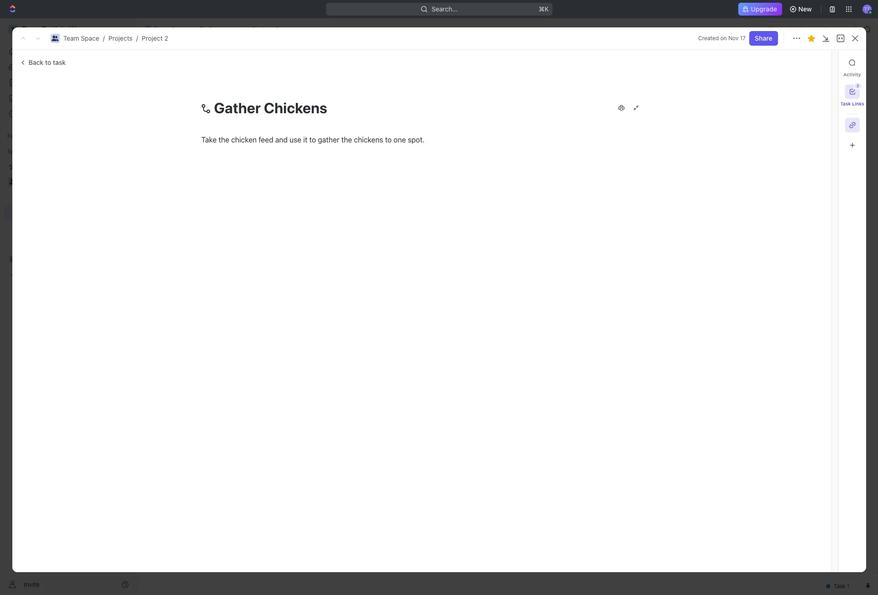 Task type: vqa. For each thing, say whether or not it's contained in the screenshot.
Board LINK
no



Task type: describe. For each thing, give the bounding box(es) containing it.
0 vertical spatial share
[[769, 25, 786, 33]]

1 vertical spatial 2
[[164, 34, 168, 42]]

1 horizontal spatial user group image
[[52, 36, 58, 41]]

task
[[53, 58, 66, 66]]

to inside button
[[45, 58, 51, 66]]

upgrade
[[752, 5, 778, 13]]

2 the from the left
[[341, 136, 352, 144]]

tt button
[[861, 2, 875, 16]]

feed
[[259, 136, 273, 144]]

0 vertical spatial 2
[[275, 25, 279, 33]]

take
[[201, 136, 217, 144]]

back
[[29, 58, 43, 66]]

0 vertical spatial task
[[827, 58, 840, 66]]

2 horizontal spatial to
[[385, 136, 392, 144]]

upgrade link
[[739, 3, 783, 16]]

invite
[[24, 581, 40, 588]]

1 horizontal spatial project
[[252, 25, 274, 33]]

0 horizontal spatial projects link
[[109, 34, 133, 42]]

1 horizontal spatial project 2 link
[[241, 24, 281, 35]]

home link
[[4, 44, 133, 59]]

0 vertical spatial add
[[813, 58, 825, 66]]

2 button
[[846, 83, 862, 99]]

spot.
[[408, 136, 425, 144]]

1 horizontal spatial add task button
[[807, 55, 846, 70]]

home
[[22, 48, 39, 55]]

task inside tab list
[[841, 101, 852, 106]]

0 horizontal spatial add task
[[246, 129, 270, 136]]

favorites button
[[4, 131, 35, 142]]

user group image inside sidebar navigation
[[9, 179, 16, 185]]

1 the from the left
[[219, 136, 229, 144]]

chicken
[[231, 136, 257, 144]]

1 horizontal spatial add task
[[813, 58, 840, 66]]

Edit task name text field
[[200, 99, 607, 117]]

2 inside button
[[857, 84, 860, 88]]

inbox
[[22, 63, 38, 71]]

1 horizontal spatial to
[[309, 136, 316, 144]]

customize button
[[789, 82, 836, 95]]

0 horizontal spatial add task button
[[235, 127, 273, 138]]

1 vertical spatial share
[[756, 34, 773, 42]]

chickens
[[354, 136, 383, 144]]

nov
[[729, 35, 739, 42]]

0 horizontal spatial task
[[258, 129, 270, 136]]

Search tasks... text field
[[765, 104, 856, 117]]

activity
[[844, 72, 862, 77]]

one
[[394, 136, 406, 144]]

⌘k
[[539, 5, 549, 13]]

team for team space / projects / project 2
[[63, 34, 79, 42]]

1 horizontal spatial projects link
[[197, 24, 235, 35]]

use
[[290, 136, 301, 144]]

gather
[[318, 136, 340, 144]]

17
[[741, 35, 746, 42]]

new button
[[786, 2, 818, 16]]



Task type: locate. For each thing, give the bounding box(es) containing it.
1 horizontal spatial team
[[154, 25, 169, 33]]

1 horizontal spatial projects
[[209, 25, 233, 33]]

team space / projects / project 2
[[63, 34, 168, 42]]

the right gather
[[341, 136, 352, 144]]

tree
[[4, 159, 133, 282]]

0 horizontal spatial projects
[[109, 34, 133, 42]]

0 horizontal spatial project 2 link
[[142, 34, 168, 42]]

automations button
[[796, 22, 843, 36]]

0 horizontal spatial team space link
[[63, 34, 99, 42]]

0 vertical spatial team
[[154, 25, 169, 33]]

favorites
[[7, 133, 31, 139]]

1 vertical spatial user group image
[[9, 179, 16, 185]]

to left "task"
[[45, 58, 51, 66]]

1 horizontal spatial add
[[813, 58, 825, 66]]

2 vertical spatial 2
[[857, 84, 860, 88]]

add task button left and on the top left of page
[[235, 127, 273, 138]]

customize
[[801, 84, 833, 92]]

2 horizontal spatial 2
[[857, 84, 860, 88]]

share right '17'
[[756, 34, 773, 42]]

space for team space / projects / project 2
[[81, 34, 99, 42]]

0 horizontal spatial the
[[219, 136, 229, 144]]

share
[[769, 25, 786, 33], [756, 34, 773, 42]]

1 vertical spatial project
[[142, 34, 163, 42]]

team right user group icon
[[154, 25, 169, 33]]

the
[[219, 136, 229, 144], [341, 136, 352, 144]]

1 vertical spatial add task button
[[235, 127, 273, 138]]

to
[[45, 58, 51, 66], [309, 136, 316, 144], [385, 136, 392, 144]]

1 vertical spatial add
[[246, 129, 256, 136]]

back to task button
[[16, 55, 71, 70]]

to right it
[[309, 136, 316, 144]]

0 vertical spatial projects
[[209, 25, 233, 33]]

task
[[827, 58, 840, 66], [841, 101, 852, 106], [258, 129, 270, 136]]

1 horizontal spatial 2
[[275, 25, 279, 33]]

the right take
[[219, 136, 229, 144]]

share button
[[763, 22, 792, 37], [750, 31, 779, 46]]

search...
[[432, 5, 458, 13]]

to left one
[[385, 136, 392, 144]]

on
[[721, 35, 727, 42]]

2 horizontal spatial task
[[841, 101, 852, 106]]

task up customize
[[827, 58, 840, 66]]

0 horizontal spatial to
[[45, 58, 51, 66]]

share down upgrade
[[769, 25, 786, 33]]

team for team space
[[154, 25, 169, 33]]

0 horizontal spatial add
[[246, 129, 256, 136]]

0 vertical spatial user group image
[[52, 36, 58, 41]]

projects
[[209, 25, 233, 33], [109, 34, 133, 42]]

0 vertical spatial add task
[[813, 58, 840, 66]]

inbox link
[[4, 60, 133, 74]]

2
[[275, 25, 279, 33], [164, 34, 168, 42], [857, 84, 860, 88]]

task links
[[841, 101, 865, 106]]

tt
[[865, 6, 871, 12]]

spaces
[[7, 148, 27, 155]]

user group image
[[145, 27, 151, 32]]

it
[[303, 136, 307, 144]]

team up the home link
[[63, 34, 79, 42]]

user group image down spaces
[[9, 179, 16, 185]]

2 vertical spatial task
[[258, 129, 270, 136]]

space right user group icon
[[171, 25, 190, 33]]

task sidebar navigation tab list
[[841, 55, 865, 153]]

1 vertical spatial task
[[841, 101, 852, 106]]

project 2 link
[[241, 24, 281, 35], [142, 34, 168, 42]]

0 horizontal spatial 2
[[164, 34, 168, 42]]

automations
[[800, 25, 839, 33]]

back to task
[[29, 58, 66, 66]]

add task button up customize
[[807, 55, 846, 70]]

0 vertical spatial space
[[171, 25, 190, 33]]

add left feed
[[246, 129, 256, 136]]

0 horizontal spatial space
[[81, 34, 99, 42]]

0 vertical spatial project
[[252, 25, 274, 33]]

take the chicken feed and use it to gather the chickens to one spot.
[[201, 136, 425, 144]]

0 vertical spatial add task button
[[807, 55, 846, 70]]

links
[[853, 101, 865, 106]]

/
[[194, 25, 196, 33], [237, 25, 239, 33], [103, 34, 105, 42], [136, 34, 138, 42]]

tree inside sidebar navigation
[[4, 159, 133, 282]]

1 horizontal spatial team space link
[[142, 24, 192, 35]]

1 horizontal spatial task
[[827, 58, 840, 66]]

1 horizontal spatial the
[[341, 136, 352, 144]]

and
[[275, 136, 288, 144]]

project
[[252, 25, 274, 33], [142, 34, 163, 42]]

team space link
[[142, 24, 192, 35], [63, 34, 99, 42]]

task left "links"
[[841, 101, 852, 106]]

team
[[154, 25, 169, 33], [63, 34, 79, 42]]

0 horizontal spatial user group image
[[9, 179, 16, 185]]

add task
[[813, 58, 840, 66], [246, 129, 270, 136]]

team space
[[154, 25, 190, 33]]

add task left and on the top left of page
[[246, 129, 270, 136]]

project 2
[[252, 25, 279, 33]]

sidebar navigation
[[0, 18, 137, 595]]

1 vertical spatial add task
[[246, 129, 270, 136]]

created on nov 17
[[699, 35, 746, 42]]

0 horizontal spatial project
[[142, 34, 163, 42]]

user group image up the home link
[[52, 36, 58, 41]]

new
[[799, 5, 813, 13]]

add task up customize
[[813, 58, 840, 66]]

space up the home link
[[81, 34, 99, 42]]

add
[[813, 58, 825, 66], [246, 129, 256, 136]]

user group image
[[52, 36, 58, 41], [9, 179, 16, 185]]

1 vertical spatial space
[[81, 34, 99, 42]]

space for team space
[[171, 25, 190, 33]]

space
[[171, 25, 190, 33], [81, 34, 99, 42]]

1 vertical spatial projects
[[109, 34, 133, 42]]

1 horizontal spatial space
[[171, 25, 190, 33]]

created
[[699, 35, 719, 42]]

0 horizontal spatial team
[[63, 34, 79, 42]]

share button down upgrade
[[763, 22, 792, 37]]

1 vertical spatial team
[[63, 34, 79, 42]]

task left and on the top left of page
[[258, 129, 270, 136]]

share button right '17'
[[750, 31, 779, 46]]

projects link
[[197, 24, 235, 35], [109, 34, 133, 42]]

add up customize
[[813, 58, 825, 66]]

add task button
[[807, 55, 846, 70], [235, 127, 273, 138]]



